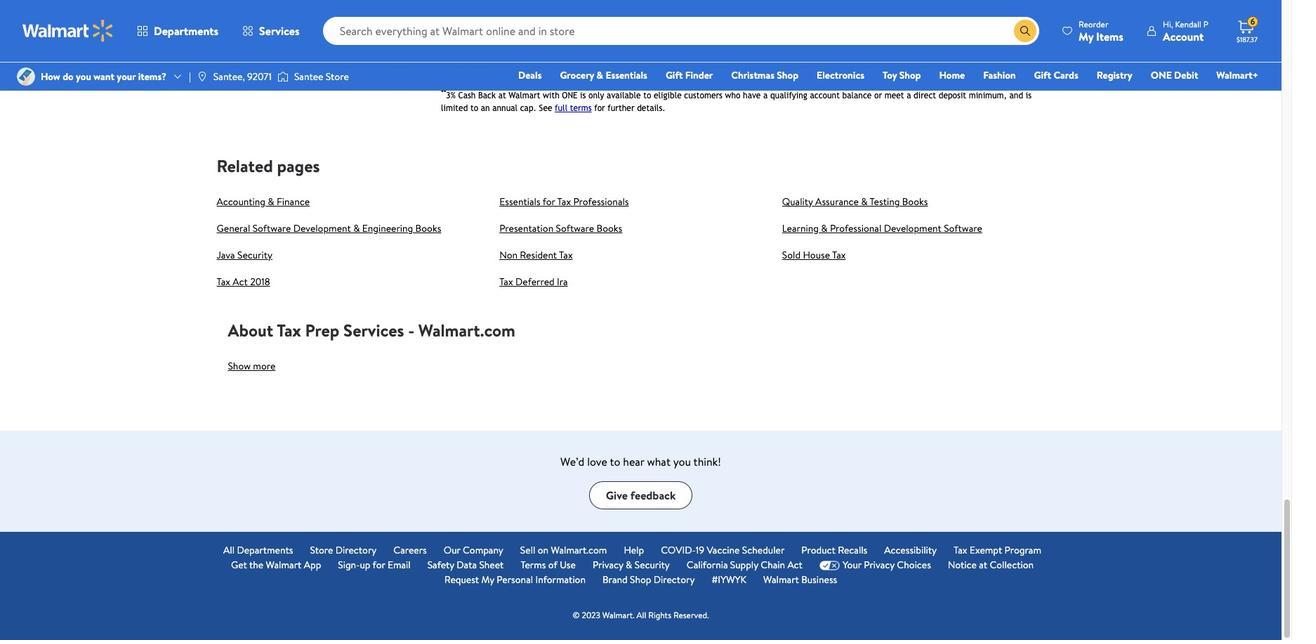Task type: describe. For each thing, give the bounding box(es) containing it.
sell
[[521, 543, 536, 557]]

Search search field
[[323, 17, 1040, 45]]

toy shop link
[[877, 67, 928, 83]]

© 2023 walmart. all rights reserved.
[[573, 609, 709, 621]]

search icon image
[[1020, 25, 1032, 37]]

1 vertical spatial store
[[310, 543, 333, 557]]

services inside dropdown button
[[259, 23, 300, 39]]

hear
[[623, 454, 645, 470]]

email
[[388, 558, 411, 572]]

#iywyk
[[712, 573, 747, 587]]

program
[[1005, 543, 1042, 557]]

ira
[[557, 275, 568, 289]]

19
[[696, 543, 705, 557]]

on
[[538, 543, 549, 557]]

want
[[94, 70, 115, 84]]

privacy & security link
[[593, 558, 670, 573]]

general
[[217, 222, 250, 236]]

your
[[117, 70, 136, 84]]

0 horizontal spatial books
[[416, 222, 442, 236]]

Walmart Site-Wide search field
[[323, 17, 1040, 45]]

tax act 2018 link
[[217, 275, 270, 289]]

92071
[[247, 70, 272, 84]]

give
[[606, 488, 628, 503]]

give feedback
[[606, 488, 676, 503]]

shop for christmas
[[777, 68, 799, 82]]

1 horizontal spatial walmart.com
[[551, 543, 607, 557]]

non resident tax link
[[500, 248, 573, 262]]

0 vertical spatial store
[[326, 70, 349, 84]]

toy shop
[[883, 68, 922, 82]]

essentials for tax professionals link
[[500, 195, 629, 209]]

electronics link
[[811, 67, 871, 83]]

gift cards link
[[1028, 67, 1085, 83]]

general software development & engineering books
[[217, 222, 442, 236]]

santee store
[[294, 70, 349, 84]]

request my personal information link
[[445, 573, 586, 588]]

rights
[[649, 609, 672, 621]]

1 horizontal spatial you
[[674, 454, 691, 470]]

safety data sheet
[[428, 558, 504, 572]]

finder
[[686, 68, 713, 82]]

java
[[217, 248, 235, 262]]

0 horizontal spatial directory
[[336, 543, 377, 557]]

1 horizontal spatial books
[[597, 222, 623, 236]]

sign-up for email link
[[338, 558, 411, 573]]

tax exempt program link
[[954, 543, 1042, 558]]

what
[[648, 454, 671, 470]]

& for grocery
[[597, 68, 604, 82]]

2023
[[582, 609, 601, 621]]

tax act 2018
[[217, 275, 270, 289]]

christmas shop
[[732, 68, 799, 82]]

0 vertical spatial for
[[543, 195, 556, 209]]

exempt
[[970, 543, 1003, 557]]

grocery
[[560, 68, 595, 82]]

safety data sheet link
[[428, 558, 504, 573]]

act inside california supply chain act "link"
[[788, 558, 803, 572]]

assurance
[[816, 195, 859, 209]]

& left testing
[[862, 195, 868, 209]]

the
[[249, 558, 264, 572]]

brand shop directory link
[[603, 573, 695, 588]]

shop for toy
[[900, 68, 922, 82]]

company
[[463, 543, 504, 557]]

software for presentation
[[556, 222, 595, 236]]

privacy choices icon image
[[820, 561, 840, 570]]

toy
[[883, 68, 898, 82]]

tax up presentation software books
[[558, 195, 571, 209]]

privacy inside "link"
[[593, 558, 624, 572]]

product recalls link
[[802, 543, 868, 558]]

reserved.
[[674, 609, 709, 621]]

walmart+ link
[[1211, 67, 1266, 83]]

up
[[360, 558, 371, 572]]

your
[[843, 558, 862, 572]]

walmart+
[[1217, 68, 1259, 82]]

tax down non
[[500, 275, 513, 289]]

tax left prep
[[277, 319, 301, 342]]

terms
[[521, 558, 546, 572]]

accessibility link
[[885, 543, 937, 558]]

notice
[[948, 558, 977, 572]]

general software development & engineering books link
[[217, 222, 442, 236]]

prep
[[305, 319, 340, 342]]

one debit
[[1151, 68, 1199, 82]]

reorder my items
[[1079, 18, 1124, 44]]

gift finder
[[666, 68, 713, 82]]

p
[[1204, 18, 1209, 30]]

product
[[802, 543, 836, 557]]

information
[[536, 573, 586, 587]]

quality assurance & testing books link
[[783, 195, 929, 209]]

0 vertical spatial security
[[237, 248, 273, 262]]

security inside "link"
[[635, 558, 670, 572]]

walmart image
[[22, 20, 114, 42]]

product recalls
[[802, 543, 868, 557]]

christmas shop link
[[725, 67, 805, 83]]

essentials for tax professionals
[[500, 195, 629, 209]]

show more
[[228, 359, 276, 373]]

non
[[500, 248, 518, 262]]

terms of use
[[521, 558, 576, 572]]

items
[[1097, 28, 1124, 44]]

more
[[253, 359, 276, 373]]

covid-
[[661, 543, 696, 557]]

java security link
[[217, 248, 273, 262]]

& left engineering
[[354, 222, 360, 236]]

sold house tax link
[[783, 248, 846, 262]]

account
[[1164, 28, 1205, 44]]

get
[[231, 558, 247, 572]]

tax exempt program get the walmart app
[[231, 543, 1042, 572]]

business
[[802, 573, 838, 587]]

deals
[[519, 68, 542, 82]]

tax down java
[[217, 275, 230, 289]]

2 horizontal spatial books
[[903, 195, 929, 209]]



Task type: locate. For each thing, give the bounding box(es) containing it.
0 horizontal spatial privacy
[[593, 558, 624, 572]]

walmart.com right -
[[419, 319, 516, 342]]

deferred
[[516, 275, 555, 289]]

show
[[228, 359, 251, 373]]

store right santee
[[326, 70, 349, 84]]

gift for gift cards
[[1035, 68, 1052, 82]]

1 vertical spatial my
[[482, 573, 495, 587]]

sold
[[783, 248, 801, 262]]

1 vertical spatial services
[[344, 319, 404, 342]]

walmart down chain
[[764, 573, 800, 587]]

walmart
[[266, 558, 302, 572], [764, 573, 800, 587]]

1 gift from the left
[[666, 68, 683, 82]]

walmart inside tax exempt program get the walmart app
[[266, 558, 302, 572]]

privacy right your
[[864, 558, 895, 572]]

essentials right grocery
[[606, 68, 648, 82]]

0 vertical spatial directory
[[336, 543, 377, 557]]

santee
[[294, 70, 324, 84]]

departments up the
[[237, 543, 293, 557]]

1 horizontal spatial directory
[[654, 573, 695, 587]]

all up get
[[223, 543, 235, 557]]

love
[[588, 454, 608, 470]]

our company link
[[444, 543, 504, 558]]

security
[[237, 248, 273, 262], [635, 558, 670, 572]]

our
[[444, 543, 461, 557]]

grocery & essentials
[[560, 68, 648, 82]]

1 vertical spatial for
[[373, 558, 385, 572]]

development down finance
[[293, 222, 351, 236]]

scheduler
[[743, 543, 785, 557]]

1 vertical spatial essentials
[[500, 195, 541, 209]]

& down help
[[626, 558, 633, 572]]

1 horizontal spatial gift
[[1035, 68, 1052, 82]]

1 vertical spatial departments
[[237, 543, 293, 557]]

walmart right the
[[266, 558, 302, 572]]

our company
[[444, 543, 504, 557]]

registry
[[1097, 68, 1133, 82]]

shop down privacy & security
[[630, 573, 652, 587]]

learning
[[783, 222, 819, 236]]

give feedback button
[[589, 482, 693, 510]]

1 horizontal spatial act
[[788, 558, 803, 572]]

at
[[980, 558, 988, 572]]

show more button
[[228, 355, 276, 378]]

1 development from the left
[[293, 222, 351, 236]]

tax up notice
[[954, 543, 968, 557]]

0 horizontal spatial departments
[[154, 23, 219, 39]]

services up 92071 at left top
[[259, 23, 300, 39]]

how
[[41, 70, 60, 84]]

-
[[408, 319, 415, 342]]

2 gift from the left
[[1035, 68, 1052, 82]]

quality assurance & testing books
[[783, 195, 929, 209]]

get the walmart app link
[[231, 558, 321, 573]]

& left finance
[[268, 195, 274, 209]]

debit
[[1175, 68, 1199, 82]]

 image
[[278, 70, 289, 84], [197, 71, 208, 82]]

& for privacy
[[626, 558, 633, 572]]

0 horizontal spatial gift
[[666, 68, 683, 82]]

development down testing
[[884, 222, 942, 236]]

departments inside popup button
[[154, 23, 219, 39]]

books right engineering
[[416, 222, 442, 236]]

services left -
[[344, 319, 404, 342]]

0 horizontal spatial services
[[259, 23, 300, 39]]

1 vertical spatial walmart
[[764, 573, 800, 587]]

essentials up presentation
[[500, 195, 541, 209]]

you
[[76, 70, 91, 84], [674, 454, 691, 470]]

1 software from the left
[[253, 222, 291, 236]]

0 horizontal spatial walmart.com
[[419, 319, 516, 342]]

1 vertical spatial all
[[637, 609, 647, 621]]

1 horizontal spatial development
[[884, 222, 942, 236]]

& for learning
[[822, 222, 828, 236]]

tax up ira
[[559, 248, 573, 262]]

covid-19 vaccine scheduler
[[661, 543, 785, 557]]

brand shop directory
[[603, 573, 695, 587]]

1 vertical spatial walmart.com
[[551, 543, 607, 557]]

accounting
[[217, 195, 266, 209]]

walmart.com
[[419, 319, 516, 342], [551, 543, 607, 557]]

finance
[[277, 195, 310, 209]]

3 software from the left
[[945, 222, 983, 236]]

1 horizontal spatial security
[[635, 558, 670, 572]]

your privacy choices
[[843, 558, 932, 572]]

your privacy choices link
[[820, 558, 932, 573]]

shop for brand
[[630, 573, 652, 587]]

store up 'app' at the bottom left
[[310, 543, 333, 557]]

home
[[940, 68, 966, 82]]

electronics
[[817, 68, 865, 82]]

0 vertical spatial essentials
[[606, 68, 648, 82]]

1 horizontal spatial essentials
[[606, 68, 648, 82]]

1 vertical spatial act
[[788, 558, 803, 572]]

 image right |
[[197, 71, 208, 82]]

engineering
[[362, 222, 413, 236]]

0 vertical spatial walmart
[[266, 558, 302, 572]]

6
[[1251, 16, 1256, 28]]

act up walmart business
[[788, 558, 803, 572]]

6 $187.37
[[1237, 16, 1258, 44]]

0 vertical spatial services
[[259, 23, 300, 39]]

0 horizontal spatial for
[[373, 558, 385, 572]]

security up brand shop directory
[[635, 558, 670, 572]]

store directory link
[[310, 543, 377, 558]]

0 horizontal spatial my
[[482, 573, 495, 587]]

0 horizontal spatial development
[[293, 222, 351, 236]]

tax deferred ira
[[500, 275, 568, 289]]

of
[[549, 558, 558, 572]]

notice at collection request my personal information
[[445, 558, 1034, 587]]

0 horizontal spatial you
[[76, 70, 91, 84]]

 image
[[17, 67, 35, 86]]

gift left "cards"
[[1035, 68, 1052, 82]]

0 horizontal spatial  image
[[197, 71, 208, 82]]

think!
[[694, 454, 722, 470]]

#iywyk link
[[712, 573, 747, 588]]

0 horizontal spatial shop
[[630, 573, 652, 587]]

feedback
[[631, 488, 676, 503]]

& for accounting
[[268, 195, 274, 209]]

departments button
[[125, 14, 231, 48]]

my left items at the right top of page
[[1079, 28, 1094, 44]]

tax right house
[[833, 248, 846, 262]]

deals link
[[512, 67, 548, 83]]

books right testing
[[903, 195, 929, 209]]

quality
[[783, 195, 814, 209]]

app
[[304, 558, 321, 572]]

departments up |
[[154, 23, 219, 39]]

1 horizontal spatial for
[[543, 195, 556, 209]]

&
[[597, 68, 604, 82], [268, 195, 274, 209], [862, 195, 868, 209], [354, 222, 360, 236], [822, 222, 828, 236], [626, 558, 633, 572]]

chain
[[761, 558, 786, 572]]

use
[[560, 558, 576, 572]]

pages
[[277, 154, 320, 178]]

2 horizontal spatial software
[[945, 222, 983, 236]]

store
[[326, 70, 349, 84], [310, 543, 333, 557]]

software for general
[[253, 222, 291, 236]]

2 horizontal spatial shop
[[900, 68, 922, 82]]

0 vertical spatial you
[[76, 70, 91, 84]]

2 software from the left
[[556, 222, 595, 236]]

you right do
[[76, 70, 91, 84]]

my inside notice at collection request my personal information
[[482, 573, 495, 587]]

0 vertical spatial all
[[223, 543, 235, 557]]

tax inside tax exempt program get the walmart app
[[954, 543, 968, 557]]

1 vertical spatial security
[[635, 558, 670, 572]]

0 horizontal spatial software
[[253, 222, 291, 236]]

services button
[[231, 14, 312, 48]]

sign-
[[338, 558, 360, 572]]

directory up sign-
[[336, 543, 377, 557]]

supply
[[731, 558, 759, 572]]

1 horizontal spatial my
[[1079, 28, 1094, 44]]

 image for santee store
[[278, 70, 289, 84]]

0 horizontal spatial walmart
[[266, 558, 302, 572]]

0 horizontal spatial all
[[223, 543, 235, 557]]

1 horizontal spatial shop
[[777, 68, 799, 82]]

 image right 92071 at left top
[[278, 70, 289, 84]]

non resident tax
[[500, 248, 573, 262]]

how do you want your items?
[[41, 70, 167, 84]]

grocery & essentials link
[[554, 67, 654, 83]]

hi, kendall p account
[[1164, 18, 1209, 44]]

1 vertical spatial directory
[[654, 573, 695, 587]]

software
[[253, 222, 291, 236], [556, 222, 595, 236], [945, 222, 983, 236]]

& right learning
[[822, 222, 828, 236]]

0 horizontal spatial act
[[233, 275, 248, 289]]

you right what
[[674, 454, 691, 470]]

1 horizontal spatial  image
[[278, 70, 289, 84]]

act left 2018
[[233, 275, 248, 289]]

all left "rights"
[[637, 609, 647, 621]]

& right grocery
[[597, 68, 604, 82]]

professional
[[830, 222, 882, 236]]

1 privacy from the left
[[593, 558, 624, 572]]

& inside "link"
[[626, 558, 633, 572]]

one
[[1151, 68, 1173, 82]]

1 horizontal spatial services
[[344, 319, 404, 342]]

gift cards
[[1035, 68, 1079, 82]]

covid-19 vaccine scheduler link
[[661, 543, 785, 558]]

2 privacy from the left
[[864, 558, 895, 572]]

books down professionals at top left
[[597, 222, 623, 236]]

my inside reorder my items
[[1079, 28, 1094, 44]]

2018
[[250, 275, 270, 289]]

0 vertical spatial departments
[[154, 23, 219, 39]]

2 development from the left
[[884, 222, 942, 236]]

careers link
[[394, 543, 427, 558]]

christmas
[[732, 68, 775, 82]]

0 horizontal spatial security
[[237, 248, 273, 262]]

shop inside "link"
[[900, 68, 922, 82]]

notice at collection link
[[948, 558, 1034, 573]]

hi,
[[1164, 18, 1174, 30]]

0 vertical spatial act
[[233, 275, 248, 289]]

gift left finder
[[666, 68, 683, 82]]

sheet
[[480, 558, 504, 572]]

privacy
[[593, 558, 624, 572], [864, 558, 895, 572]]

1 horizontal spatial walmart
[[764, 573, 800, 587]]

accessibility
[[885, 543, 937, 557]]

essentials
[[606, 68, 648, 82], [500, 195, 541, 209]]

1 horizontal spatial software
[[556, 222, 595, 236]]

0 vertical spatial walmart.com
[[419, 319, 516, 342]]

0 vertical spatial my
[[1079, 28, 1094, 44]]

1 vertical spatial you
[[674, 454, 691, 470]]

learning & professional development software
[[783, 222, 983, 236]]

for right the up
[[373, 558, 385, 572]]

for up presentation software books link
[[543, 195, 556, 209]]

cards
[[1054, 68, 1079, 82]]

related
[[217, 154, 273, 178]]

directory down covid-
[[654, 573, 695, 587]]

security up 2018
[[237, 248, 273, 262]]

walmart.com up the use
[[551, 543, 607, 557]]

my down sheet
[[482, 573, 495, 587]]

presentation software books link
[[500, 222, 623, 236]]

1 horizontal spatial all
[[637, 609, 647, 621]]

for
[[543, 195, 556, 209], [373, 558, 385, 572]]

1 horizontal spatial departments
[[237, 543, 293, 557]]

testing
[[870, 195, 900, 209]]

 image for santee, 92071
[[197, 71, 208, 82]]

privacy up brand
[[593, 558, 624, 572]]

shop right toy at the right of page
[[900, 68, 922, 82]]

gift for gift finder
[[666, 68, 683, 82]]

tax
[[558, 195, 571, 209], [559, 248, 573, 262], [833, 248, 846, 262], [217, 275, 230, 289], [500, 275, 513, 289], [277, 319, 301, 342], [954, 543, 968, 557]]

terms of use link
[[521, 558, 576, 573]]

1 horizontal spatial privacy
[[864, 558, 895, 572]]

0 horizontal spatial essentials
[[500, 195, 541, 209]]

california supply chain act link
[[687, 558, 803, 573]]

shop right christmas
[[777, 68, 799, 82]]

act
[[233, 275, 248, 289], [788, 558, 803, 572]]



Task type: vqa. For each thing, say whether or not it's contained in the screenshot.
Add to cart
no



